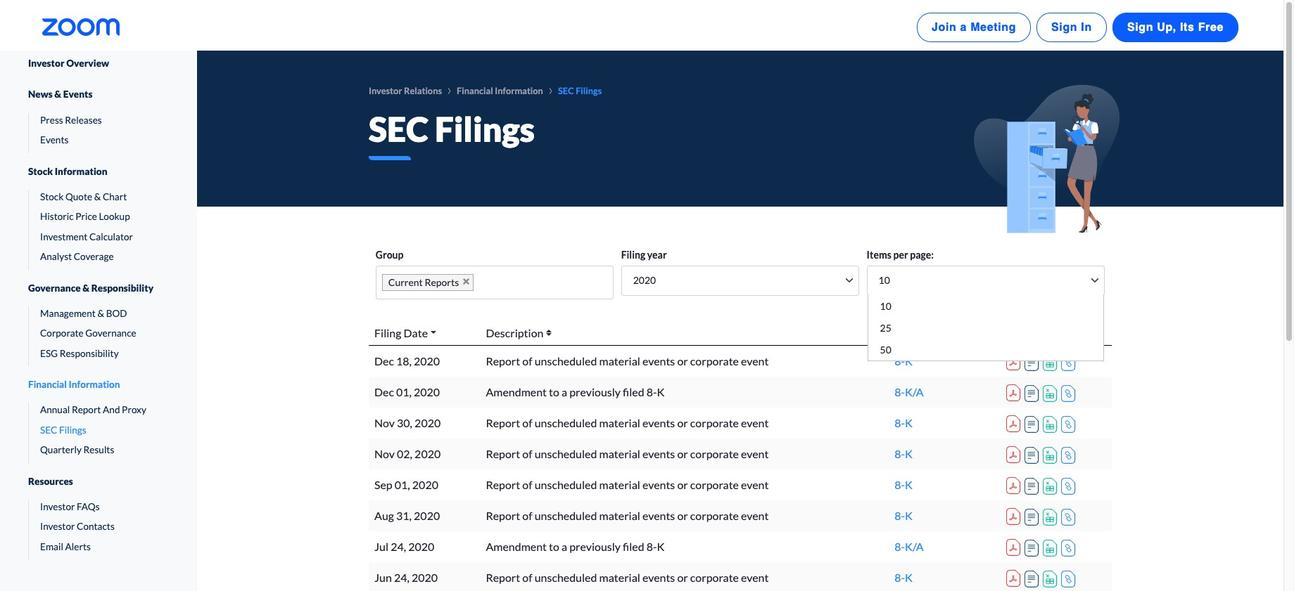 Task type: locate. For each thing, give the bounding box(es) containing it.
3 event from the top
[[741, 448, 769, 461]]

amendment for dec 01, 2020
[[486, 386, 547, 399]]

2 of from the top
[[522, 417, 533, 430]]

2 vertical spatial a
[[562, 541, 567, 554]]

calculator
[[89, 231, 133, 243]]

3 8-k link from the top
[[895, 448, 913, 461]]

1 sign from the left
[[1052, 21, 1078, 34]]

investor for investor faqs
[[40, 502, 75, 513]]

unscheduled for nov 30, 2020
[[535, 417, 597, 430]]

10
[[879, 274, 890, 286], [880, 301, 892, 312]]

0 vertical spatial stock
[[28, 166, 53, 177]]

nov 30, 2020
[[374, 417, 441, 430]]

4 8-k link from the top
[[895, 479, 913, 492]]

50
[[880, 344, 892, 356]]

1 vertical spatial to
[[549, 541, 560, 554]]

0 vertical spatial filed
[[623, 386, 644, 399]]

6 8-k from the top
[[895, 572, 913, 585]]

1 material from the top
[[599, 355, 640, 368]]

events up "releases"
[[63, 89, 93, 100]]

corporate for nov 02, 2020
[[690, 448, 739, 461]]

8-k/a link for dec 01, 2020
[[895, 386, 924, 399]]

report for sep 01, 2020
[[486, 479, 520, 492]]

investor up email at the left bottom of the page
[[40, 522, 75, 533]]

0 vertical spatial financial information
[[457, 85, 543, 96]]

0 vertical spatial filings
[[576, 85, 602, 96]]

5 material from the top
[[599, 510, 640, 523]]

& right news
[[54, 89, 61, 100]]

6 corporate from the top
[[690, 572, 739, 585]]

corporate
[[40, 328, 84, 339]]

1 vertical spatial dec
[[374, 386, 394, 399]]

31,
[[396, 510, 412, 523]]

proxy
[[122, 405, 146, 416]]

0 vertical spatial responsibility
[[91, 283, 154, 294]]

24,
[[391, 541, 406, 554], [394, 572, 410, 585]]

1 vertical spatial amendment
[[486, 541, 547, 554]]

amendment to a previously filed 8-k for jul 24, 2020
[[486, 541, 665, 554]]

2020 up nov 30, 2020
[[414, 386, 440, 399]]

01,
[[396, 386, 412, 399], [395, 479, 410, 492]]

2 corporate from the top
[[690, 417, 739, 430]]

of for sep 01, 2020
[[522, 479, 533, 492]]

2 8-k from the top
[[895, 417, 913, 430]]

resources link
[[28, 464, 169, 500]]

to
[[549, 386, 560, 399], [549, 541, 560, 554]]

dec
[[374, 355, 394, 368], [374, 386, 394, 399]]

description link
[[486, 326, 555, 340]]

2 amendment to a previously filed 8-k from the top
[[486, 541, 665, 554]]

2 vertical spatial sec
[[40, 425, 57, 436]]

3 or from the top
[[677, 448, 688, 461]]

material for sep 01, 2020
[[599, 479, 640, 492]]

1 vertical spatial nov
[[374, 448, 395, 461]]

amendment for jul 24, 2020
[[486, 541, 547, 554]]

& left bod
[[97, 308, 104, 319]]

2 vertical spatial information
[[69, 379, 120, 391]]

governance up management
[[28, 283, 81, 294]]

investor faqs
[[40, 502, 100, 513]]

4 events from the top
[[643, 479, 675, 492]]

2 horizontal spatial filings
[[576, 85, 602, 96]]

0 vertical spatial 24,
[[391, 541, 406, 554]]

financial up the annual
[[28, 379, 67, 391]]

1 8-k from the top
[[895, 355, 913, 368]]

dec down dec 18, 2020
[[374, 386, 394, 399]]

k
[[905, 355, 913, 368], [657, 386, 665, 399], [905, 417, 913, 430], [905, 448, 913, 461], [905, 479, 913, 492], [905, 510, 913, 523], [657, 541, 665, 554], [905, 572, 913, 585]]

jul 24, 2020
[[374, 541, 435, 554]]

responsibility up bod
[[91, 283, 154, 294]]

news & events
[[28, 89, 93, 100]]

1 report of unscheduled material events or corporate event from the top
[[486, 355, 769, 368]]

8-k link for nov 30, 2020
[[895, 417, 913, 430]]

report inside "link"
[[72, 405, 101, 416]]

k for aug 31, 2020
[[905, 510, 913, 523]]

or for nov 02, 2020
[[677, 448, 688, 461]]

4 unscheduled from the top
[[535, 479, 597, 492]]

or
[[677, 355, 688, 368], [677, 417, 688, 430], [677, 448, 688, 461], [677, 479, 688, 492], [677, 510, 688, 523], [677, 572, 688, 585]]

1 horizontal spatial financial
[[457, 85, 493, 96]]

2 unscheduled from the top
[[535, 417, 597, 430]]

material for aug 31, 2020
[[599, 510, 640, 523]]

1 vertical spatial stock
[[40, 191, 64, 203]]

1 horizontal spatial filing
[[621, 249, 646, 261]]

4 material from the top
[[599, 479, 640, 492]]

events for sep 01, 2020
[[643, 479, 675, 492]]

news & events link
[[28, 76, 169, 113]]

1 8-k/a link from the top
[[895, 386, 924, 399]]

8- for jun 24, 2020
[[895, 572, 905, 585]]

information for proxy
[[69, 379, 120, 391]]

2 event from the top
[[741, 417, 769, 430]]

6 unscheduled from the top
[[535, 572, 597, 585]]

1 event from the top
[[741, 355, 769, 368]]

3 of from the top
[[522, 448, 533, 461]]

governance
[[28, 283, 81, 294], [85, 328, 136, 339]]

events
[[643, 355, 675, 368], [643, 417, 675, 430], [643, 448, 675, 461], [643, 479, 675, 492], [643, 510, 675, 523], [643, 572, 675, 585]]

3 unscheduled from the top
[[535, 448, 597, 461]]

corporate
[[690, 355, 739, 368], [690, 417, 739, 430], [690, 448, 739, 461], [690, 479, 739, 492], [690, 510, 739, 523], [690, 572, 739, 585]]

1 vertical spatial sec
[[369, 109, 428, 149]]

2 vertical spatial filings
[[59, 425, 86, 436]]

2020 down nov 02, 2020
[[412, 479, 438, 492]]

1 vertical spatial filing
[[374, 326, 401, 340]]

5 unscheduled from the top
[[535, 510, 597, 523]]

1 to from the top
[[549, 386, 560, 399]]

nov left the 02,
[[374, 448, 395, 461]]

6 8-k link from the top
[[895, 572, 913, 585]]

k for jun 24, 2020
[[905, 572, 913, 585]]

corporate for sep 01, 2020
[[690, 479, 739, 492]]

2 dec from the top
[[374, 386, 394, 399]]

10 link
[[873, 272, 1099, 290]]

2 horizontal spatial sec
[[558, 85, 574, 96]]

governance down bod
[[85, 328, 136, 339]]

0 vertical spatial filing
[[621, 249, 646, 261]]

bod
[[106, 308, 127, 319]]

investment
[[40, 231, 88, 243]]

1 amendment from the top
[[486, 386, 547, 399]]

10 up 25
[[880, 301, 892, 312]]

1 vertical spatial financial information link
[[28, 367, 169, 404]]

stock for stock information
[[28, 166, 53, 177]]

investor left relations
[[369, 85, 402, 96]]

1 vertical spatial financial
[[28, 379, 67, 391]]

investor for investor contacts
[[40, 522, 75, 533]]

sep 01, 2020
[[374, 479, 438, 492]]

events for aug 31, 2020
[[643, 510, 675, 523]]

2020 right 30,
[[415, 417, 441, 430]]

0 vertical spatial nov
[[374, 417, 395, 430]]

amendment
[[486, 386, 547, 399], [486, 541, 547, 554]]

2020 down jul 24, 2020
[[412, 572, 438, 585]]

historic
[[40, 211, 74, 223]]

8-k
[[895, 355, 913, 368], [895, 417, 913, 430], [895, 448, 913, 461], [895, 479, 913, 492], [895, 510, 913, 523], [895, 572, 913, 585]]

investor for investor overview
[[28, 58, 64, 69]]

0 vertical spatial 8-k/a
[[895, 386, 924, 399]]

8-k/a for jul 24, 2020
[[895, 541, 924, 554]]

sign up, its free link
[[1113, 13, 1239, 42]]

2020 down aug 31, 2020
[[408, 541, 435, 554]]

events down press on the left of page
[[40, 135, 69, 146]]

2 previously from the top
[[570, 541, 621, 554]]

2 sign from the left
[[1127, 21, 1154, 34]]

0 vertical spatial 01,
[[396, 386, 412, 399]]

0 vertical spatial to
[[549, 386, 560, 399]]

stock for stock quote & chart
[[40, 191, 64, 203]]

1 vertical spatial 01,
[[395, 479, 410, 492]]

1 vertical spatial 8-k/a
[[895, 541, 924, 554]]

event for dec 18, 2020
[[741, 355, 769, 368]]

2 events from the top
[[643, 417, 675, 430]]

1 k/a from the top
[[905, 386, 924, 399]]

filing left date
[[374, 326, 401, 340]]

0 horizontal spatial sec
[[40, 425, 57, 436]]

1 horizontal spatial sec
[[369, 109, 428, 149]]

of for nov 30, 2020
[[522, 417, 533, 430]]

1 or from the top
[[677, 355, 688, 368]]

3 material from the top
[[599, 448, 640, 461]]

nov left 30,
[[374, 417, 395, 430]]

investor overview link
[[28, 51, 169, 76]]

1 dec from the top
[[374, 355, 394, 368]]

financial right relations
[[457, 85, 493, 96]]

events inside "link"
[[63, 89, 93, 100]]

01, right sep
[[395, 479, 410, 492]]

its
[[1180, 21, 1195, 34]]

4 or from the top
[[677, 479, 688, 492]]

filing left year
[[621, 249, 646, 261]]

aug 31, 2020
[[374, 510, 440, 523]]

6 material from the top
[[599, 572, 640, 585]]

1 vertical spatial governance
[[85, 328, 136, 339]]

5 report of unscheduled material events or corporate event from the top
[[486, 510, 769, 523]]

previously for jul 24, 2020
[[570, 541, 621, 554]]

1 vertical spatial information
[[55, 166, 107, 177]]

material for nov 30, 2020
[[599, 417, 640, 430]]

2 k/a from the top
[[905, 541, 924, 554]]

sep
[[374, 479, 393, 492]]

3 8-k from the top
[[895, 448, 913, 461]]

in
[[1081, 21, 1092, 34]]

quarterly results link
[[29, 444, 169, 458]]

5 8-k link from the top
[[895, 510, 913, 523]]

4 event from the top
[[741, 479, 769, 492]]

stock information
[[28, 166, 107, 177]]

8-
[[895, 355, 905, 368], [647, 386, 657, 399], [895, 386, 905, 399], [895, 417, 905, 430], [895, 448, 905, 461], [895, 479, 905, 492], [895, 510, 905, 523], [647, 541, 657, 554], [895, 541, 905, 554], [895, 572, 905, 585]]

0 vertical spatial k/a
[[905, 386, 924, 399]]

8-k link for aug 31, 2020
[[895, 510, 913, 523]]

10 inside 10 link
[[879, 274, 890, 286]]

2020 for sep 01, 2020
[[412, 479, 438, 492]]

2020
[[633, 274, 656, 286], [414, 355, 440, 368], [414, 386, 440, 399], [415, 417, 441, 430], [415, 448, 441, 461], [412, 479, 438, 492], [414, 510, 440, 523], [408, 541, 435, 554], [412, 572, 438, 585]]

quarterly
[[40, 445, 82, 456]]

quote
[[65, 191, 92, 203]]

2 8-k/a from the top
[[895, 541, 924, 554]]

to for dec 01, 2020
[[549, 386, 560, 399]]

aug
[[374, 510, 394, 523]]

contacts
[[77, 522, 115, 533]]

0 vertical spatial governance
[[28, 283, 81, 294]]

financial
[[457, 85, 493, 96], [28, 379, 67, 391]]

page
[[910, 249, 931, 261]]

0 vertical spatial amendment to a previously filed 8-k
[[486, 386, 665, 399]]

investor overview
[[28, 58, 109, 69]]

of for nov 02, 2020
[[522, 448, 533, 461]]

8-k/a link
[[895, 386, 924, 399], [895, 541, 924, 554]]

8-k for aug 31, 2020
[[895, 510, 913, 523]]

annual report and proxy
[[40, 405, 146, 416]]

5 events from the top
[[643, 510, 675, 523]]

current reports
[[388, 277, 459, 289]]

sign left up,
[[1127, 21, 1154, 34]]

or for sep 01, 2020
[[677, 479, 688, 492]]

sign left in in the right top of the page
[[1052, 21, 1078, 34]]

report of unscheduled material events or corporate event for sep 01, 2020
[[486, 479, 769, 492]]

8-k link for dec 18, 2020
[[895, 355, 913, 368]]

2 report of unscheduled material events or corporate event from the top
[[486, 417, 769, 430]]

0 horizontal spatial financial information link
[[28, 367, 169, 404]]

2 vertical spatial sec filings
[[40, 425, 86, 436]]

1 vertical spatial 24,
[[394, 572, 410, 585]]

1 horizontal spatial sign
[[1127, 21, 1154, 34]]

investment calculator link
[[29, 230, 169, 244]]

previously
[[570, 386, 621, 399], [570, 541, 621, 554]]

overview
[[66, 58, 109, 69]]

& for news
[[54, 89, 61, 100]]

0 horizontal spatial sign
[[1052, 21, 1078, 34]]

0 vertical spatial financial
[[457, 85, 493, 96]]

6 event from the top
[[741, 572, 769, 585]]

& left chart
[[94, 191, 101, 203]]

5 event from the top
[[741, 510, 769, 523]]

filed
[[623, 386, 644, 399], [623, 541, 644, 554]]

sec
[[558, 85, 574, 96], [369, 109, 428, 149], [40, 425, 57, 436]]

1 vertical spatial filed
[[623, 541, 644, 554]]

01, for sep
[[395, 479, 410, 492]]

6 or from the top
[[677, 572, 688, 585]]

4 of from the top
[[522, 479, 533, 492]]

news
[[28, 89, 53, 100]]

0 vertical spatial a
[[960, 21, 967, 34]]

1 unscheduled from the top
[[535, 355, 597, 368]]

stock
[[28, 166, 53, 177], [40, 191, 64, 203]]

meeting
[[971, 21, 1016, 34]]

0 vertical spatial financial information link
[[457, 85, 543, 96]]

financial information link
[[457, 85, 543, 96], [28, 367, 169, 404]]

8-k for nov 30, 2020
[[895, 417, 913, 430]]

8-k link for jun 24, 2020
[[895, 572, 913, 585]]

0 horizontal spatial governance
[[28, 283, 81, 294]]

3 events from the top
[[643, 448, 675, 461]]

investor
[[28, 58, 64, 69], [369, 85, 402, 96], [40, 502, 75, 513], [40, 522, 75, 533]]

3 corporate from the top
[[690, 448, 739, 461]]

previously for dec 01, 2020
[[570, 386, 621, 399]]

investor faqs link
[[29, 500, 169, 515]]

information for chart
[[55, 166, 107, 177]]

current
[[388, 277, 423, 289]]

1 horizontal spatial financial information link
[[457, 85, 543, 96]]

2020 right 18,
[[414, 355, 440, 368]]

6 events from the top
[[643, 572, 675, 585]]

0 vertical spatial previously
[[570, 386, 621, 399]]

3 report of unscheduled material events or corporate event from the top
[[486, 448, 769, 461]]

unscheduled
[[535, 355, 597, 368], [535, 417, 597, 430], [535, 448, 597, 461], [535, 479, 597, 492], [535, 510, 597, 523], [535, 572, 597, 585]]

1 vertical spatial filings
[[435, 109, 535, 149]]

10 down items
[[879, 274, 890, 286]]

1 vertical spatial a
[[562, 386, 567, 399]]

8- for nov 02, 2020
[[895, 448, 905, 461]]

&
[[54, 89, 61, 100], [94, 191, 101, 203], [83, 283, 89, 294], [97, 308, 104, 319]]

k for nov 02, 2020
[[905, 448, 913, 461]]

1 horizontal spatial financial information
[[457, 85, 543, 96]]

1 8-k link from the top
[[895, 355, 913, 368]]

0 horizontal spatial financial
[[28, 379, 67, 391]]

2 or from the top
[[677, 417, 688, 430]]

investor down resources
[[40, 502, 75, 513]]

k/a
[[905, 386, 924, 399], [905, 541, 924, 554]]

2 material from the top
[[599, 417, 640, 430]]

1 of from the top
[[522, 355, 533, 368]]

2 horizontal spatial sec filings
[[558, 85, 602, 96]]

& inside "link"
[[54, 89, 61, 100]]

8-k for nov 02, 2020
[[895, 448, 913, 461]]

1 filed from the top
[[623, 386, 644, 399]]

1 vertical spatial previously
[[570, 541, 621, 554]]

1 vertical spatial 8-k/a link
[[895, 541, 924, 554]]

8- for sep 01, 2020
[[895, 479, 905, 492]]

1 nov from the top
[[374, 417, 395, 430]]

event
[[741, 355, 769, 368], [741, 417, 769, 430], [741, 448, 769, 461], [741, 479, 769, 492], [741, 510, 769, 523], [741, 572, 769, 585]]

1 vertical spatial financial information
[[28, 379, 120, 391]]

5 8-k from the top
[[895, 510, 913, 523]]

historic price lookup link
[[29, 210, 169, 224]]

k/a for dec 01, 2020
[[905, 386, 924, 399]]

investor up news
[[28, 58, 64, 69]]

of for aug 31, 2020
[[522, 510, 533, 523]]

sec filings
[[558, 85, 602, 96], [369, 109, 535, 149], [40, 425, 86, 436]]

2 nov from the top
[[374, 448, 395, 461]]

reports
[[425, 277, 459, 289]]

0 vertical spatial 10
[[879, 274, 890, 286]]

5 or from the top
[[677, 510, 688, 523]]

responsibility down corporate governance
[[60, 348, 119, 359]]

1 events from the top
[[643, 355, 675, 368]]

2020 for nov 02, 2020
[[415, 448, 441, 461]]

1 amendment to a previously filed 8-k from the top
[[486, 386, 665, 399]]

event for nov 02, 2020
[[741, 448, 769, 461]]

dec left 18,
[[374, 355, 394, 368]]

items per page
[[867, 249, 931, 261]]

2 8-k link from the top
[[895, 417, 913, 430]]

01, down 18,
[[396, 386, 412, 399]]

events for nov 30, 2020
[[643, 417, 675, 430]]

24, right jun
[[394, 572, 410, 585]]

2020 right the 02,
[[415, 448, 441, 461]]

1 vertical spatial amendment to a previously filed 8-k
[[486, 541, 665, 554]]

1 corporate from the top
[[690, 355, 739, 368]]

1 vertical spatial sec filings
[[369, 109, 535, 149]]

report for nov 30, 2020
[[486, 417, 520, 430]]

4 8-k from the top
[[895, 479, 913, 492]]

0 vertical spatial events
[[63, 89, 93, 100]]

analyst coverage
[[40, 251, 114, 263]]

0 vertical spatial dec
[[374, 355, 394, 368]]

0 horizontal spatial filing
[[374, 326, 401, 340]]

2020 for dec 01, 2020
[[414, 386, 440, 399]]

filing for filing year
[[621, 249, 646, 261]]

a for dec 01, 2020
[[562, 386, 567, 399]]

1 vertical spatial responsibility
[[60, 348, 119, 359]]

5 corporate from the top
[[690, 510, 739, 523]]

unscheduled for jun 24, 2020
[[535, 572, 597, 585]]

4 report of unscheduled material events or corporate event from the top
[[486, 479, 769, 492]]

2 amendment from the top
[[486, 541, 547, 554]]

6 of from the top
[[522, 572, 533, 585]]

24, right jul
[[391, 541, 406, 554]]

2 filed from the top
[[623, 541, 644, 554]]

chart
[[103, 191, 127, 203]]

1 8-k/a from the top
[[895, 386, 924, 399]]

2020 down filing year
[[633, 274, 656, 286]]

0 vertical spatial 8-k/a link
[[895, 386, 924, 399]]

2020 right 31,
[[414, 510, 440, 523]]

1 previously from the top
[[570, 386, 621, 399]]

0 vertical spatial amendment
[[486, 386, 547, 399]]

& up 'management & bod'
[[83, 283, 89, 294]]

2 to from the top
[[549, 541, 560, 554]]

6 report of unscheduled material events or corporate event from the top
[[486, 572, 769, 585]]

2 8-k/a link from the top
[[895, 541, 924, 554]]

4 corporate from the top
[[690, 479, 739, 492]]

5 of from the top
[[522, 510, 533, 523]]

1 vertical spatial k/a
[[905, 541, 924, 554]]

0 vertical spatial sec
[[558, 85, 574, 96]]



Task type: describe. For each thing, give the bounding box(es) containing it.
results
[[83, 445, 114, 456]]

1 horizontal spatial sec filings
[[369, 109, 535, 149]]

sec filings image
[[974, 84, 1120, 234]]

or for aug 31, 2020
[[677, 510, 688, 523]]

alerts
[[65, 542, 91, 553]]

investor relations link
[[369, 85, 442, 96]]

8- for jul 24, 2020
[[895, 541, 905, 554]]

free
[[1198, 21, 1224, 34]]

unscheduled for dec 18, 2020
[[535, 355, 597, 368]]

material for jun 24, 2020
[[599, 572, 640, 585]]

relations
[[404, 85, 442, 96]]

18,
[[396, 355, 412, 368]]

jun 24, 2020
[[374, 572, 438, 585]]

corporate for dec 18, 2020
[[690, 355, 739, 368]]

sign up, its free
[[1127, 21, 1224, 34]]

0 vertical spatial sec filings
[[558, 85, 602, 96]]

2020 inside 'link'
[[633, 274, 656, 286]]

corporate governance
[[40, 328, 136, 339]]

join a meeting link
[[917, 13, 1031, 42]]

corporate governance link
[[29, 327, 169, 341]]

quarterly results
[[40, 445, 114, 456]]

30,
[[397, 417, 412, 430]]

events link
[[29, 133, 169, 147]]

filing for filing date
[[374, 326, 401, 340]]

coverage
[[74, 251, 114, 263]]

report of unscheduled material events or corporate event for aug 31, 2020
[[486, 510, 769, 523]]

0 vertical spatial information
[[495, 85, 543, 96]]

1 horizontal spatial filings
[[435, 109, 535, 149]]

0 horizontal spatial filings
[[59, 425, 86, 436]]

investor contacts link
[[29, 520, 169, 535]]

management
[[40, 308, 96, 319]]

sign in link
[[1037, 13, 1107, 42]]

zoom video communications, inc. logo image
[[42, 18, 120, 36]]

corporate for jun 24, 2020
[[690, 572, 739, 585]]

dec for dec 01, 2020
[[374, 386, 394, 399]]

2020 for nov 30, 2020
[[415, 417, 441, 430]]

form
[[895, 326, 921, 340]]

investor contacts
[[40, 522, 115, 533]]

8-k/a for dec 01, 2020
[[895, 386, 924, 399]]

esg responsibility
[[40, 348, 119, 359]]

annual report and proxy link
[[29, 404, 169, 418]]

jun
[[374, 572, 392, 585]]

8-k for jun 24, 2020
[[895, 572, 913, 585]]

material for nov 02, 2020
[[599, 448, 640, 461]]

report of unscheduled material events or corporate event for dec 18, 2020
[[486, 355, 769, 368]]

report for dec 18, 2020
[[486, 355, 520, 368]]

nov for nov 30, 2020
[[374, 417, 395, 430]]

& for management
[[97, 308, 104, 319]]

event for jun 24, 2020
[[741, 572, 769, 585]]

filing date
[[374, 326, 428, 340]]

or for dec 18, 2020
[[677, 355, 688, 368]]

report for jun 24, 2020
[[486, 572, 520, 585]]

price
[[75, 211, 97, 223]]

event for nov 30, 2020
[[741, 417, 769, 430]]

faqs
[[77, 502, 100, 513]]

report of unscheduled material events or corporate event for jun 24, 2020
[[486, 572, 769, 585]]

2020 link
[[628, 272, 853, 290]]

press
[[40, 115, 63, 126]]

jul
[[374, 541, 389, 554]]

event for aug 31, 2020
[[741, 510, 769, 523]]

24, for jul
[[391, 541, 406, 554]]

governance & responsibility link
[[28, 270, 169, 307]]

to for jul 24, 2020
[[549, 541, 560, 554]]

investment calculator
[[40, 231, 133, 243]]

1 vertical spatial 10
[[880, 301, 892, 312]]

group
[[376, 249, 404, 261]]

events for nov 02, 2020
[[643, 448, 675, 461]]

filing year
[[621, 249, 667, 261]]

and
[[103, 405, 120, 416]]

resources
[[28, 476, 73, 487]]

0 horizontal spatial sec filings
[[40, 425, 86, 436]]

or for nov 30, 2020
[[677, 417, 688, 430]]

report for aug 31, 2020
[[486, 510, 520, 523]]

esg
[[40, 348, 58, 359]]

8-k for sep 01, 2020
[[895, 479, 913, 492]]

join
[[932, 21, 957, 34]]

email alerts
[[40, 542, 91, 553]]

02,
[[397, 448, 412, 461]]

items
[[867, 249, 892, 261]]

dec for dec 18, 2020
[[374, 355, 394, 368]]

amendment to a previously filed 8-k for dec 01, 2020
[[486, 386, 665, 399]]

unscheduled for aug 31, 2020
[[535, 510, 597, 523]]

corporate for nov 30, 2020
[[690, 417, 739, 430]]

k for nov 30, 2020
[[905, 417, 913, 430]]

management & bod
[[40, 308, 127, 319]]

releases
[[65, 115, 102, 126]]

press releases link
[[29, 113, 169, 128]]

1 horizontal spatial governance
[[85, 328, 136, 339]]

analyst coverage link
[[29, 250, 169, 264]]

events for dec 18, 2020
[[643, 355, 675, 368]]

sec filings link
[[29, 424, 169, 438]]

esg responsibility link
[[29, 347, 169, 361]]

1 vertical spatial events
[[40, 135, 69, 146]]

events for jun 24, 2020
[[643, 572, 675, 585]]

event for sep 01, 2020
[[741, 479, 769, 492]]

8-k/a link for jul 24, 2020
[[895, 541, 924, 554]]

8-k for dec 18, 2020
[[895, 355, 913, 368]]

year
[[647, 249, 667, 261]]

k/a for jul 24, 2020
[[905, 541, 924, 554]]

01, for dec
[[396, 386, 412, 399]]

press releases
[[40, 115, 102, 126]]

of for jun 24, 2020
[[522, 572, 533, 585]]

2020 for jun 24, 2020
[[412, 572, 438, 585]]

report of unscheduled material events or corporate event for nov 30, 2020
[[486, 417, 769, 430]]

stock information link
[[28, 153, 169, 190]]

sign for sign up, its free
[[1127, 21, 1154, 34]]

k for sep 01, 2020
[[905, 479, 913, 492]]

2020 for dec 18, 2020
[[414, 355, 440, 368]]

of for dec 18, 2020
[[522, 355, 533, 368]]

stock quote & chart
[[40, 191, 127, 203]]

dec 01, 2020
[[374, 386, 440, 399]]

unscheduled for sep 01, 2020
[[535, 479, 597, 492]]

& for governance
[[83, 283, 89, 294]]

investor for investor relations
[[369, 85, 402, 96]]

filing date link
[[374, 326, 439, 340]]

description
[[486, 326, 544, 340]]

dec 18, 2020
[[374, 355, 440, 368]]

date
[[404, 326, 428, 340]]

8-k link for nov 02, 2020
[[895, 448, 913, 461]]

per
[[894, 249, 908, 261]]

up,
[[1157, 21, 1177, 34]]

25
[[880, 322, 892, 334]]

24, for jun
[[394, 572, 410, 585]]

analyst
[[40, 251, 72, 263]]

or for jun 24, 2020
[[677, 572, 688, 585]]

historic price lookup
[[40, 211, 130, 223]]

annual
[[40, 405, 70, 416]]

corporate for aug 31, 2020
[[690, 510, 739, 523]]

2020 for aug 31, 2020
[[414, 510, 440, 523]]

2020 for jul 24, 2020
[[408, 541, 435, 554]]

8-k link for sep 01, 2020
[[895, 479, 913, 492]]

nov for nov 02, 2020
[[374, 448, 395, 461]]

unscheduled for nov 02, 2020
[[535, 448, 597, 461]]

a for jul 24, 2020
[[562, 541, 567, 554]]

0 horizontal spatial financial information
[[28, 379, 120, 391]]

investor relations
[[369, 85, 442, 96]]

8- for dec 01, 2020
[[895, 386, 905, 399]]

k for dec 18, 2020
[[905, 355, 913, 368]]

nov 02, 2020
[[374, 448, 441, 461]]

stock quote & chart link
[[29, 190, 169, 204]]

filed for dec 01, 2020
[[623, 386, 644, 399]]



Task type: vqa. For each thing, say whether or not it's contained in the screenshot.


